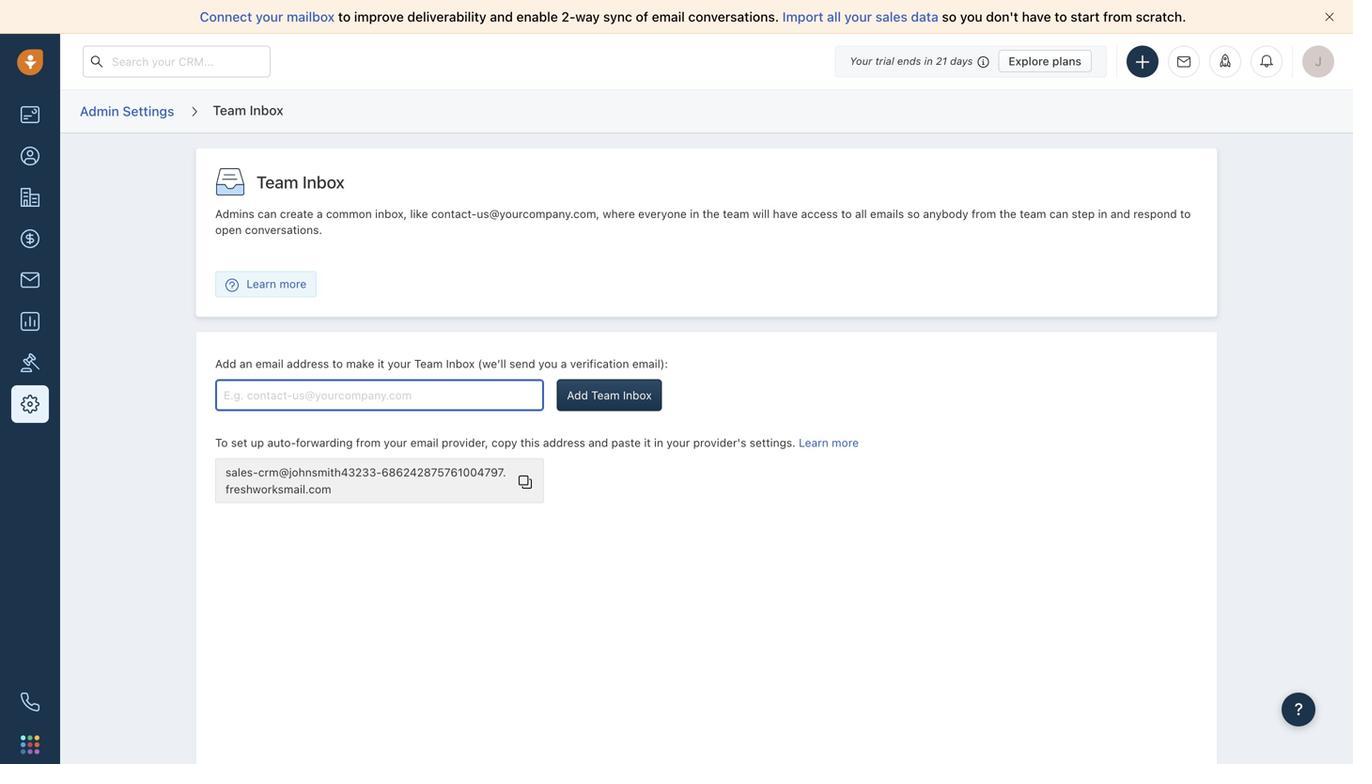 Task type: locate. For each thing, give the bounding box(es) containing it.
0 horizontal spatial you
[[539, 357, 558, 370]]

0 horizontal spatial have
[[773, 207, 798, 220]]

1 vertical spatial conversations.
[[245, 223, 322, 237]]

1 horizontal spatial the
[[1000, 207, 1017, 220]]

it right paste
[[644, 436, 651, 449]]

inbox
[[250, 102, 284, 118], [303, 172, 345, 192], [446, 357, 475, 370], [623, 389, 652, 402]]

1 horizontal spatial all
[[855, 207, 867, 220]]

it
[[378, 357, 385, 370], [644, 436, 651, 449]]

team up e.g. contact-us@yourcompany.com text box
[[414, 357, 443, 370]]

0 vertical spatial you
[[961, 9, 983, 24]]

learn right settings.
[[799, 436, 829, 449]]

0 vertical spatial from
[[1104, 9, 1133, 24]]

create
[[280, 207, 314, 220]]

copy
[[492, 436, 518, 449]]

0 horizontal spatial can
[[258, 207, 277, 220]]

1 vertical spatial learn
[[799, 436, 829, 449]]

0 horizontal spatial a
[[317, 207, 323, 220]]

add inside button
[[567, 389, 588, 402]]

team inside button
[[592, 389, 620, 402]]

email
[[652, 9, 685, 24], [256, 357, 284, 370], [411, 436, 439, 449]]

address right this
[[543, 436, 586, 449]]

you
[[961, 9, 983, 24], [539, 357, 558, 370]]

1 horizontal spatial a
[[561, 357, 567, 370]]

and left enable
[[490, 9, 513, 24]]

explore plans
[[1009, 55, 1082, 68]]

a right create
[[317, 207, 323, 220]]

connect your mailbox link
[[200, 9, 338, 24]]

from up sales-crm@johnsmith43233-686242875761004797. freshworksmail.com
[[356, 436, 381, 449]]

1 vertical spatial all
[[855, 207, 867, 220]]

address left "make"
[[287, 357, 329, 370]]

a inside admins can create a common inbox, like contact-us@yourcompany.com, where everyone in the team will have access to all emails so anybody from the team can step in and respond to open conversations.
[[317, 207, 323, 220]]

1 vertical spatial email
[[256, 357, 284, 370]]

inbox inside add team inbox button
[[623, 389, 652, 402]]

sales-crm@johnsmith43233-686242875761004797. freshworksmail.com
[[226, 466, 506, 496]]

deliverability
[[407, 9, 487, 24]]

can left step
[[1050, 207, 1069, 220]]

team inbox down search your crm... text box
[[213, 102, 284, 118]]

21
[[936, 55, 948, 67]]

a
[[317, 207, 323, 220], [561, 357, 567, 370]]

add
[[215, 357, 236, 370], [567, 389, 588, 402]]

0 vertical spatial have
[[1022, 9, 1052, 24]]

improve
[[354, 9, 404, 24]]

your
[[256, 9, 283, 24], [845, 9, 872, 24], [388, 357, 411, 370], [384, 436, 407, 449], [667, 436, 690, 449]]

add team inbox button
[[557, 379, 662, 411]]

learn
[[247, 278, 276, 291], [799, 436, 829, 449]]

0 horizontal spatial conversations.
[[245, 223, 322, 237]]

1 vertical spatial have
[[773, 207, 798, 220]]

add an email address to make it your team inbox (we'll send you a verification email):
[[215, 357, 668, 370]]

to left start
[[1055, 9, 1068, 24]]

verification
[[570, 357, 629, 370]]

plans
[[1053, 55, 1082, 68]]

add left 'an'
[[215, 357, 236, 370]]

have
[[1022, 9, 1052, 24], [773, 207, 798, 220]]

the right everyone
[[703, 207, 720, 220]]

anybody
[[924, 207, 969, 220]]

all right import
[[827, 9, 841, 24]]

1 vertical spatial and
[[1111, 207, 1131, 220]]

add team inbox
[[567, 389, 652, 402]]

more down create
[[280, 278, 307, 291]]

0 horizontal spatial address
[[287, 357, 329, 370]]

your left provider's on the bottom right of page
[[667, 436, 690, 449]]

1 horizontal spatial more
[[832, 436, 859, 449]]

1 vertical spatial so
[[908, 207, 920, 220]]

learn more link
[[216, 276, 316, 292], [799, 436, 859, 449]]

0 vertical spatial learn
[[247, 278, 276, 291]]

provider,
[[442, 436, 489, 449]]

address
[[287, 357, 329, 370], [543, 436, 586, 449]]

emails
[[871, 207, 905, 220]]

1 horizontal spatial email
[[411, 436, 439, 449]]

1 vertical spatial it
[[644, 436, 651, 449]]

can left create
[[258, 207, 277, 220]]

don't
[[987, 9, 1019, 24]]

0 horizontal spatial all
[[827, 9, 841, 24]]

0 horizontal spatial learn more link
[[216, 276, 316, 292]]

have right will
[[773, 207, 798, 220]]

0 horizontal spatial from
[[356, 436, 381, 449]]

team
[[723, 207, 750, 220], [1020, 207, 1047, 220]]

admins can create a common inbox, like contact-us@yourcompany.com, where everyone in the team will have access to all emails so anybody from the team can step in and respond to open conversations.
[[215, 207, 1191, 237]]

1 vertical spatial from
[[972, 207, 997, 220]]

1 horizontal spatial can
[[1050, 207, 1069, 220]]

you left don't
[[961, 9, 983, 24]]

learn more link right settings.
[[799, 436, 859, 449]]

admins
[[215, 207, 255, 220]]

team inbox up create
[[257, 172, 345, 192]]

team down verification
[[592, 389, 620, 402]]

1 horizontal spatial it
[[644, 436, 651, 449]]

all left the emails
[[855, 207, 867, 220]]

in left 21
[[925, 55, 933, 67]]

and left paste
[[589, 436, 609, 449]]

more
[[280, 278, 307, 291], [832, 436, 859, 449]]

0 vertical spatial email
[[652, 9, 685, 24]]

so right the emails
[[908, 207, 920, 220]]

email):
[[633, 357, 668, 370]]

import all your sales data link
[[783, 9, 942, 24]]

where
[[603, 207, 635, 220]]

scratch.
[[1136, 9, 1187, 24]]

1 vertical spatial learn more link
[[799, 436, 859, 449]]

you right send
[[539, 357, 558, 370]]

inbox left (we'll
[[446, 357, 475, 370]]

so right data
[[942, 9, 957, 24]]

common
[[326, 207, 372, 220]]

1 vertical spatial address
[[543, 436, 586, 449]]

2 the from the left
[[1000, 207, 1017, 220]]

0 horizontal spatial the
[[703, 207, 720, 220]]

have right don't
[[1022, 9, 1052, 24]]

it right "make"
[[378, 357, 385, 370]]

phone element
[[11, 683, 49, 721]]

0 vertical spatial conversations.
[[689, 9, 779, 24]]

sales
[[876, 9, 908, 24]]

686242875761004797.
[[382, 466, 506, 479]]

1 vertical spatial a
[[561, 357, 567, 370]]

from right anybody at the top right of the page
[[972, 207, 997, 220]]

the right anybody at the top right of the page
[[1000, 207, 1017, 220]]

in
[[925, 55, 933, 67], [690, 207, 700, 220], [1099, 207, 1108, 220], [654, 436, 664, 449]]

0 vertical spatial team inbox
[[213, 102, 284, 118]]

team
[[213, 102, 246, 118], [257, 172, 299, 192], [414, 357, 443, 370], [592, 389, 620, 402]]

way
[[576, 9, 600, 24]]

so
[[942, 9, 957, 24], [908, 207, 920, 220]]

add down verification
[[567, 389, 588, 402]]

from right start
[[1104, 9, 1133, 24]]

explore
[[1009, 55, 1050, 68]]

send email image
[[1178, 56, 1191, 68]]

in right everyone
[[690, 207, 700, 220]]

set
[[231, 436, 248, 449]]

0 horizontal spatial team
[[723, 207, 750, 220]]

from
[[1104, 9, 1133, 24], [972, 207, 997, 220], [356, 436, 381, 449]]

step
[[1072, 207, 1095, 220]]

conversations. left import
[[689, 9, 779, 24]]

1 horizontal spatial have
[[1022, 9, 1052, 24]]

1 horizontal spatial add
[[567, 389, 588, 402]]

0 vertical spatial more
[[280, 278, 307, 291]]

team left step
[[1020, 207, 1047, 220]]

1 horizontal spatial from
[[972, 207, 997, 220]]

1 horizontal spatial so
[[942, 9, 957, 24]]

0 horizontal spatial email
[[256, 357, 284, 370]]

send
[[510, 357, 536, 370]]

inbox down email):
[[623, 389, 652, 402]]

0 vertical spatial it
[[378, 357, 385, 370]]

1 horizontal spatial team
[[1020, 207, 1047, 220]]

add for add team inbox
[[567, 389, 588, 402]]

conversations.
[[689, 9, 779, 24], [245, 223, 322, 237]]

1 vertical spatial add
[[567, 389, 588, 402]]

connect your mailbox to improve deliverability and enable 2-way sync of email conversations. import all your sales data so you don't have to start from scratch.
[[200, 9, 1187, 24]]

learn more link down 'open'
[[216, 276, 316, 292]]

email right of
[[652, 9, 685, 24]]

2 horizontal spatial and
[[1111, 207, 1131, 220]]

0 vertical spatial so
[[942, 9, 957, 24]]

in right paste
[[654, 436, 664, 449]]

1 the from the left
[[703, 207, 720, 220]]

0 vertical spatial all
[[827, 9, 841, 24]]

team inbox
[[213, 102, 284, 118], [257, 172, 345, 192]]

and
[[490, 9, 513, 24], [1111, 207, 1131, 220], [589, 436, 609, 449]]

more right settings.
[[832, 436, 859, 449]]

all
[[827, 9, 841, 24], [855, 207, 867, 220]]

2 vertical spatial and
[[589, 436, 609, 449]]

0 vertical spatial add
[[215, 357, 236, 370]]

email up 686242875761004797.
[[411, 436, 439, 449]]

(we'll
[[478, 357, 506, 370]]

0 horizontal spatial add
[[215, 357, 236, 370]]

team left will
[[723, 207, 750, 220]]

conversations. down create
[[245, 223, 322, 237]]

to set up auto-forwarding from your email provider, copy this address and paste it in your provider's settings. learn more
[[215, 436, 859, 449]]

make
[[346, 357, 375, 370]]

a left verification
[[561, 357, 567, 370]]

0 vertical spatial and
[[490, 9, 513, 24]]

to
[[338, 9, 351, 24], [1055, 9, 1068, 24], [842, 207, 852, 220], [1181, 207, 1191, 220], [332, 357, 343, 370]]

connect
[[200, 9, 252, 24]]

properties image
[[21, 353, 39, 372]]

import
[[783, 9, 824, 24]]

0 vertical spatial a
[[317, 207, 323, 220]]

provider's
[[694, 436, 747, 449]]

have inside admins can create a common inbox, like contact-us@yourcompany.com, where everyone in the team will have access to all emails so anybody from the team can step in and respond to open conversations.
[[773, 207, 798, 220]]

0 horizontal spatial it
[[378, 357, 385, 370]]

forwarding
[[296, 436, 353, 449]]

learn down admins
[[247, 278, 276, 291]]

trial
[[876, 55, 895, 67]]

0 horizontal spatial so
[[908, 207, 920, 220]]

can
[[258, 207, 277, 220], [1050, 207, 1069, 220]]

days
[[951, 55, 973, 67]]

the
[[703, 207, 720, 220], [1000, 207, 1017, 220]]

0 vertical spatial learn more link
[[216, 276, 316, 292]]

1 horizontal spatial learn
[[799, 436, 829, 449]]

and left respond
[[1111, 207, 1131, 220]]

email right 'an'
[[256, 357, 284, 370]]

0 horizontal spatial and
[[490, 9, 513, 24]]

2 can from the left
[[1050, 207, 1069, 220]]



Task type: vqa. For each thing, say whether or not it's contained in the screenshot.
Add Team Inbox at bottom left
yes



Task type: describe. For each thing, give the bounding box(es) containing it.
to left "make"
[[332, 357, 343, 370]]

ends
[[898, 55, 922, 67]]

explore plans link
[[999, 50, 1092, 72]]

inbox down connect your mailbox link
[[250, 102, 284, 118]]

0 horizontal spatial more
[[280, 278, 307, 291]]

to right access
[[842, 207, 852, 220]]

freshworks switcher image
[[21, 735, 39, 754]]

0 horizontal spatial learn
[[247, 278, 276, 291]]

will
[[753, 207, 770, 220]]

auto-
[[267, 436, 296, 449]]

mailbox
[[287, 9, 335, 24]]

admin settings link
[[79, 97, 175, 126]]

this
[[521, 436, 540, 449]]

up
[[251, 436, 264, 449]]

sales-
[[226, 466, 258, 479]]

2 vertical spatial email
[[411, 436, 439, 449]]

1 vertical spatial you
[[539, 357, 558, 370]]

E.g. contact-us@yourcompany.com text field
[[215, 379, 544, 411]]

your left sales
[[845, 9, 872, 24]]

to
[[215, 436, 228, 449]]

1 horizontal spatial and
[[589, 436, 609, 449]]

1 horizontal spatial address
[[543, 436, 586, 449]]

1 team from the left
[[723, 207, 750, 220]]

to right mailbox
[[338, 9, 351, 24]]

your left mailbox
[[256, 9, 283, 24]]

of
[[636, 9, 649, 24]]

settings
[[123, 103, 174, 119]]

respond
[[1134, 207, 1178, 220]]

your up e.g. contact-us@yourcompany.com text box
[[388, 357, 411, 370]]

crm@johnsmith43233-
[[258, 466, 382, 479]]

2 vertical spatial from
[[356, 436, 381, 449]]

from inside admins can create a common inbox, like contact-us@yourcompany.com, where everyone in the team will have access to all emails so anybody from the team can step in and respond to open conversations.
[[972, 207, 997, 220]]

admin
[[80, 103, 119, 119]]

what's new image
[[1219, 54, 1233, 67]]

learn more
[[247, 278, 307, 291]]

enable
[[517, 9, 558, 24]]

1 horizontal spatial conversations.
[[689, 9, 779, 24]]

2 horizontal spatial from
[[1104, 9, 1133, 24]]

sync
[[604, 9, 633, 24]]

in right step
[[1099, 207, 1108, 220]]

2 horizontal spatial email
[[652, 9, 685, 24]]

us@yourcompany.com,
[[477, 207, 600, 220]]

0 vertical spatial address
[[287, 357, 329, 370]]

so inside admins can create a common inbox, like contact-us@yourcompany.com, where everyone in the team will have access to all emails so anybody from the team can step in and respond to open conversations.
[[908, 207, 920, 220]]

team up create
[[257, 172, 299, 192]]

freshworksmail.com
[[226, 483, 331, 496]]

to right respond
[[1181, 207, 1191, 220]]

phone image
[[21, 693, 39, 712]]

inbox up common
[[303, 172, 345, 192]]

2 team from the left
[[1020, 207, 1047, 220]]

admin settings
[[80, 103, 174, 119]]

1 vertical spatial team inbox
[[257, 172, 345, 192]]

start
[[1071, 9, 1100, 24]]

team down search your crm... text box
[[213, 102, 246, 118]]

your
[[850, 55, 873, 67]]

access
[[801, 207, 838, 220]]

2-
[[562, 9, 576, 24]]

settings.
[[750, 436, 796, 449]]

open
[[215, 223, 242, 237]]

contact-
[[431, 207, 477, 220]]

close image
[[1326, 12, 1335, 22]]

your up sales-crm@johnsmith43233-686242875761004797. freshworksmail.com
[[384, 436, 407, 449]]

Search your CRM... text field
[[83, 46, 271, 78]]

your trial ends in 21 days
[[850, 55, 973, 67]]

paste
[[612, 436, 641, 449]]

and inside admins can create a common inbox, like contact-us@yourcompany.com, where everyone in the team will have access to all emails so anybody from the team can step in and respond to open conversations.
[[1111, 207, 1131, 220]]

conversations. inside admins can create a common inbox, like contact-us@yourcompany.com, where everyone in the team will have access to all emails so anybody from the team can step in and respond to open conversations.
[[245, 223, 322, 237]]

like
[[410, 207, 428, 220]]

1 vertical spatial more
[[832, 436, 859, 449]]

inbox,
[[375, 207, 407, 220]]

1 can from the left
[[258, 207, 277, 220]]

add for add an email address to make it your team inbox (we'll send you a verification email):
[[215, 357, 236, 370]]

1 horizontal spatial you
[[961, 9, 983, 24]]

an
[[240, 357, 252, 370]]

data
[[911, 9, 939, 24]]

everyone
[[639, 207, 687, 220]]

1 horizontal spatial learn more link
[[799, 436, 859, 449]]

all inside admins can create a common inbox, like contact-us@yourcompany.com, where everyone in the team will have access to all emails so anybody from the team can step in and respond to open conversations.
[[855, 207, 867, 220]]



